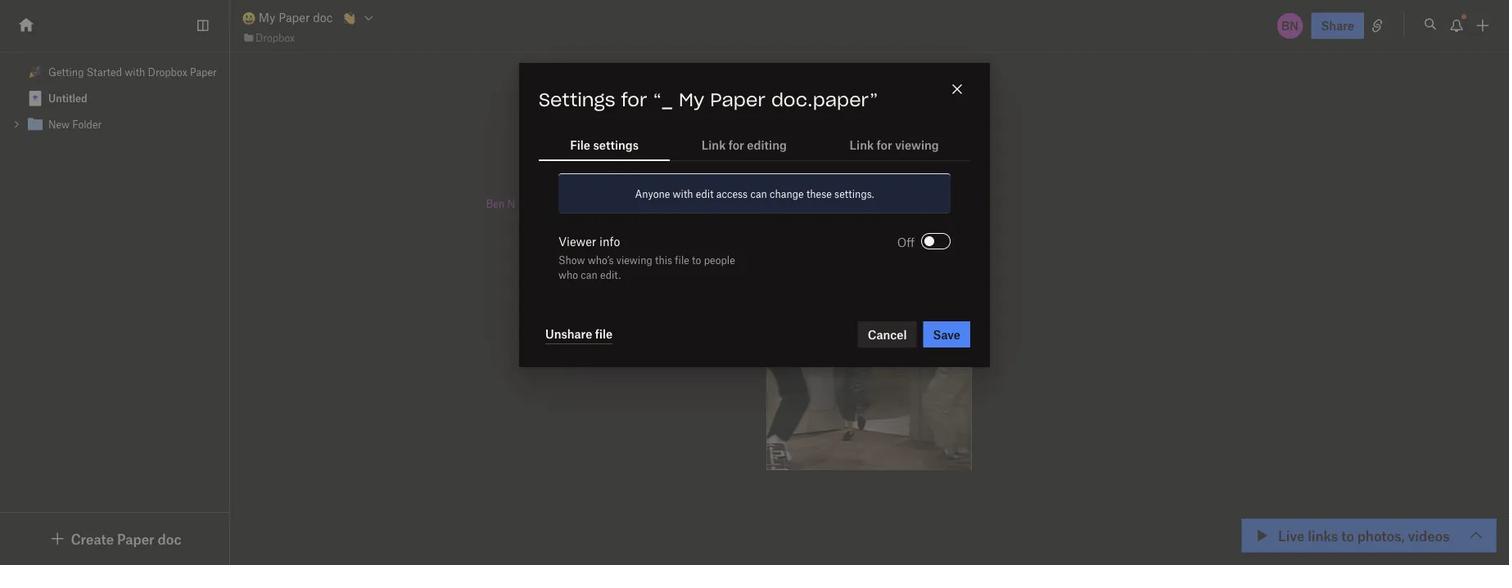 Task type: describe. For each thing, give the bounding box(es) containing it.
cancel button
[[858, 322, 917, 348]]

bn
[[1282, 18, 1299, 33]]

my inside heading
[[563, 126, 613, 167]]

editing
[[747, 138, 787, 152]]

viewing inside "viewer info show who's viewing this file to people who can edit."
[[616, 254, 652, 267]]

0 vertical spatial my paper doc
[[255, 10, 333, 25]]

started
[[706, 194, 751, 211]]

😃
[[494, 128, 527, 169]]

link for editing
[[702, 138, 787, 152]]

1 vertical spatial my paper doc
[[555, 126, 780, 167]]

started
[[87, 66, 122, 78]]

2 horizontal spatial my
[[679, 92, 704, 110]]

minutes
[[1352, 532, 1396, 547]]

to for type something to get started
[[667, 194, 679, 211]]

who's
[[588, 254, 614, 267]]

updated 3 minutes ago
[[1292, 532, 1419, 547]]

getting
[[48, 66, 84, 78]]

dig image
[[48, 530, 67, 549]]

viewing inside tab
[[895, 138, 939, 152]]

untitled link
[[0, 85, 229, 111]]

edit.
[[600, 269, 621, 281]]

paper inside / contents "list"
[[190, 66, 217, 78]]

live links to photos, videos button
[[1242, 520, 1496, 553]]

tab panel containing viewer info
[[519, 174, 990, 368]]

edit
[[696, 188, 714, 200]]

paper inside popup button
[[117, 531, 154, 548]]

show
[[558, 254, 585, 267]]

1 horizontal spatial can
[[750, 188, 767, 200]]

link for viewing tab
[[818, 129, 970, 161]]

type something to get started
[[564, 194, 751, 211]]

settings.
[[835, 188, 874, 200]]

party popper image
[[29, 66, 42, 79]]

1 horizontal spatial with
[[673, 188, 693, 200]]

access
[[716, 188, 748, 200]]

getting started with dropbox paper link
[[0, 59, 229, 85]]

to inside "viewer info show who's viewing this file to people who can edit."
[[692, 254, 701, 267]]

for for editing
[[729, 138, 744, 152]]

link for editing tab
[[670, 129, 818, 161]]

get
[[683, 194, 703, 211]]

anyone with edit access can change these settings.
[[635, 188, 874, 200]]

unshare
[[545, 327, 592, 342]]

3
[[1342, 532, 1349, 547]]

live links to photos, videos
[[1278, 528, 1450, 545]]

file settings
[[570, 138, 639, 152]]

doc inside create paper doc popup button
[[158, 531, 181, 548]]

photos,
[[1358, 528, 1405, 545]]

for for "_
[[621, 92, 647, 110]]

settings for "_ my paper doc.paper"
[[539, 92, 878, 110]]

my paper doc link
[[242, 8, 333, 27]]

1 horizontal spatial dropbox
[[255, 31, 295, 44]]

can inside "viewer info show who's viewing this file to people who can edit."
[[581, 269, 598, 281]]



Task type: locate. For each thing, give the bounding box(es) containing it.
my right grinning face with big eyes image
[[259, 10, 275, 25]]

for for viewing
[[877, 138, 892, 152]]

1 link from the left
[[702, 138, 726, 152]]

for down doc.paper"
[[877, 138, 892, 152]]

viewer info show who's viewing this file to people who can edit.
[[558, 235, 735, 281]]

create paper doc
[[71, 531, 181, 548]]

with inside / contents "list"
[[125, 66, 145, 78]]

create
[[71, 531, 114, 548]]

0 horizontal spatial my
[[259, 10, 275, 25]]

with right started
[[125, 66, 145, 78]]

0 horizontal spatial link
[[702, 138, 726, 152]]

my down settings
[[563, 126, 613, 167]]

link inside "tab"
[[702, 138, 726, 152]]

file right unshare
[[595, 327, 613, 342]]

untitled
[[48, 92, 87, 104]]

info
[[599, 235, 620, 249]]

can right access
[[750, 188, 767, 200]]

people
[[704, 254, 735, 267]]

change
[[770, 188, 804, 200]]

0 horizontal spatial for
[[621, 92, 647, 110]]

dropbox inside / contents "list"
[[148, 66, 187, 78]]

doc right create on the bottom
[[158, 531, 181, 548]]

share button
[[1311, 13, 1364, 39]]

1 horizontal spatial for
[[729, 138, 744, 152]]

for inside "tab"
[[729, 138, 744, 152]]

to
[[667, 194, 679, 211], [692, 254, 701, 267], [1341, 528, 1354, 545]]

for
[[621, 92, 647, 110], [729, 138, 744, 152], [877, 138, 892, 152]]

"_
[[653, 92, 673, 110]]

getting started with dropbox paper
[[48, 66, 217, 78]]

2 vertical spatial to
[[1341, 528, 1354, 545]]

something
[[597, 194, 663, 211]]

2 vertical spatial my
[[563, 126, 613, 167]]

settings
[[593, 138, 639, 152]]

doc inside my paper doc link
[[313, 10, 333, 25]]

create paper doc button
[[48, 530, 181, 549]]

link down "settings for "_ my paper doc.paper""
[[702, 138, 726, 152]]

doc
[[313, 10, 333, 25], [721, 126, 780, 167], [158, 531, 181, 548]]

my
[[259, 10, 275, 25], [679, 92, 704, 110], [563, 126, 613, 167]]

0 vertical spatial to
[[667, 194, 679, 211]]

0 vertical spatial file
[[675, 254, 689, 267]]

0 vertical spatial with
[[125, 66, 145, 78]]

1 horizontal spatial my paper doc
[[555, 126, 780, 167]]

link for link for viewing
[[850, 138, 874, 152]]

doc.paper"
[[771, 92, 878, 110]]

dropbox up untitled link
[[148, 66, 187, 78]]

file right this
[[675, 254, 689, 267]]

viewer
[[558, 235, 596, 249]]

tab list
[[539, 129, 970, 161]]

my paper doc down the "_
[[555, 126, 780, 167]]

dropbox link
[[242, 29, 295, 46]]

live
[[1278, 528, 1305, 545]]

this
[[655, 254, 672, 267]]

1 horizontal spatial link
[[850, 138, 874, 152]]

0 vertical spatial can
[[750, 188, 767, 200]]

for inside tab
[[877, 138, 892, 152]]

1 vertical spatial can
[[581, 269, 598, 281]]

template content image
[[25, 88, 45, 108]]

can down who's
[[581, 269, 598, 281]]

dropbox down my paper doc link
[[255, 31, 295, 44]]

with
[[125, 66, 145, 78], [673, 188, 693, 200]]

tab list containing file settings
[[539, 129, 970, 161]]

doc right grinning face with big eyes image
[[313, 10, 333, 25]]

heading
[[494, 126, 1174, 169]]

list item
[[0, 111, 229, 138]]

tab panel
[[519, 174, 990, 368]]

dropbox
[[255, 31, 295, 44], [148, 66, 187, 78]]

2 vertical spatial doc
[[158, 531, 181, 548]]

0 horizontal spatial file
[[595, 327, 613, 342]]

1 vertical spatial file
[[595, 327, 613, 342]]

save button
[[923, 322, 970, 348]]

2 horizontal spatial to
[[1341, 528, 1354, 545]]

link for link for editing
[[702, 138, 726, 152]]

link inside tab
[[850, 138, 874, 152]]

file
[[675, 254, 689, 267], [595, 327, 613, 342]]

viewing
[[895, 138, 939, 152], [616, 254, 652, 267]]

user-uploaded image: giphy.gif image
[[767, 223, 972, 471]]

doc up "anyone with edit access can change these settings."
[[721, 126, 780, 167]]

anyone
[[635, 188, 670, 200]]

0 horizontal spatial dropbox
[[148, 66, 187, 78]]

link for viewing
[[850, 138, 939, 152]]

settings
[[539, 92, 615, 110]]

link up settings.
[[850, 138, 874, 152]]

1 horizontal spatial viewing
[[895, 138, 939, 152]]

to left people
[[692, 254, 701, 267]]

paper
[[279, 10, 310, 25], [190, 66, 217, 78], [710, 92, 766, 110], [621, 126, 713, 167], [117, 531, 154, 548]]

1 horizontal spatial my
[[563, 126, 613, 167]]

links
[[1308, 528, 1338, 545]]

with left edit
[[673, 188, 693, 200]]

file
[[570, 138, 590, 152]]

0 horizontal spatial with
[[125, 66, 145, 78]]

2 link from the left
[[850, 138, 874, 152]]

share
[[1321, 18, 1354, 33]]

save
[[933, 328, 961, 342]]

file inside button
[[595, 327, 613, 342]]

unshare file
[[545, 327, 613, 342]]

my right the "_
[[679, 92, 704, 110]]

1 horizontal spatial to
[[692, 254, 701, 267]]

to right links
[[1341, 528, 1354, 545]]

videos
[[1408, 528, 1450, 545]]

1 vertical spatial dropbox
[[148, 66, 187, 78]]

for left editing
[[729, 138, 744, 152]]

unshare file button
[[545, 325, 613, 345]]

2 horizontal spatial for
[[877, 138, 892, 152]]

0 horizontal spatial can
[[581, 269, 598, 281]]

to for live links to photos, videos
[[1341, 528, 1354, 545]]

2 horizontal spatial doc
[[721, 126, 780, 167]]

file settings tab
[[539, 129, 670, 161]]

0 vertical spatial dropbox
[[255, 31, 295, 44]]

1 horizontal spatial file
[[675, 254, 689, 267]]

my paper doc
[[255, 10, 333, 25], [555, 126, 780, 167]]

for left the "_
[[621, 92, 647, 110]]

cancel
[[868, 328, 907, 342]]

grinning face with big eyes image
[[242, 12, 255, 25]]

1 horizontal spatial doc
[[313, 10, 333, 25]]

updated
[[1292, 532, 1338, 547]]

these
[[807, 188, 832, 200]]

/ contents list
[[0, 59, 229, 138]]

heading containing my paper doc
[[494, 126, 1174, 169]]

file inside "viewer info show who's viewing this file to people who can edit."
[[675, 254, 689, 267]]

to inside popup button
[[1341, 528, 1354, 545]]

my paper doc up dropbox link
[[255, 10, 333, 25]]

paper inside heading
[[621, 126, 713, 167]]

ago
[[1399, 532, 1419, 547]]

off
[[897, 235, 915, 249]]

1 vertical spatial my
[[679, 92, 704, 110]]

who
[[558, 269, 578, 281]]

bn button
[[1275, 11, 1305, 41]]

1 vertical spatial doc
[[721, 126, 780, 167]]

1 vertical spatial with
[[673, 188, 693, 200]]

1 vertical spatial to
[[692, 254, 701, 267]]

0 vertical spatial doc
[[313, 10, 333, 25]]

type
[[564, 194, 594, 211]]

link
[[702, 138, 726, 152], [850, 138, 874, 152]]

can
[[750, 188, 767, 200], [581, 269, 598, 281]]

0 horizontal spatial to
[[667, 194, 679, 211]]

to left get
[[667, 194, 679, 211]]

0 vertical spatial viewing
[[895, 138, 939, 152]]

doc inside heading
[[721, 126, 780, 167]]

0 horizontal spatial viewing
[[616, 254, 652, 267]]

0 horizontal spatial my paper doc
[[255, 10, 333, 25]]

1 vertical spatial viewing
[[616, 254, 652, 267]]

0 horizontal spatial doc
[[158, 531, 181, 548]]

0 vertical spatial my
[[259, 10, 275, 25]]



Task type: vqa. For each thing, say whether or not it's contained in the screenshot.
Studio to the right
no



